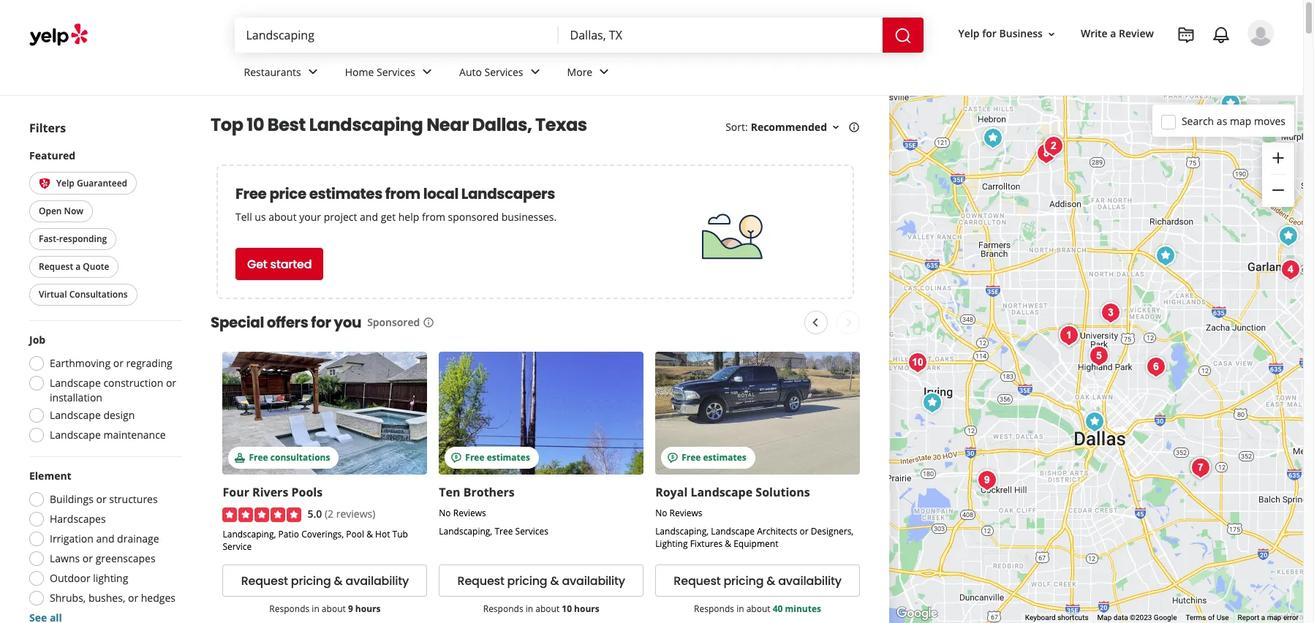 Task type: describe. For each thing, give the bounding box(es) containing it.
& for ten brothers
[[550, 573, 559, 590]]

fast-responding button
[[29, 229, 116, 250]]

review
[[1119, 27, 1154, 41]]

fast-
[[39, 233, 59, 245]]

keyboard shortcuts
[[1026, 614, 1089, 622]]

price
[[269, 184, 306, 204]]

open now
[[39, 205, 83, 218]]

hardscapes
[[50, 512, 106, 526]]

or right 'buildings'
[[96, 493, 107, 507]]

error
[[1284, 614, 1299, 622]]

solutions
[[756, 484, 810, 500]]

ten brothers no reviews landscaping, tree services
[[439, 484, 549, 538]]

request a quote button
[[29, 256, 119, 278]]

irrigation and drainage
[[50, 532, 159, 546]]

free for four rivers pools
[[249, 451, 268, 464]]

free price estimates from local landscapers image
[[696, 200, 769, 274]]

lawns
[[50, 552, 80, 566]]

ja landscaping & tree service image
[[918, 388, 947, 417]]

consultations
[[69, 289, 128, 301]]

services inside ten brothers no reviews landscaping, tree services
[[515, 525, 549, 538]]

16 info v2 image
[[849, 121, 860, 133]]

design
[[103, 409, 135, 422]]

request pricing & availability button for royal landscape solutions
[[656, 565, 860, 597]]

& inside royal landscape solutions no reviews landscaping, landscape architects or designers, lighting fixtures & equipment
[[725, 538, 732, 550]]

landscaping
[[309, 113, 423, 137]]

no inside ten brothers no reviews landscaping, tree services
[[439, 507, 451, 519]]

yelp for business
[[959, 27, 1043, 41]]

hours for four rivers pools
[[355, 603, 381, 616]]

royal landscape solutions no reviews landscaping, landscape architects or designers, lighting fixtures & equipment
[[656, 484, 854, 550]]

polo landscapes image
[[1055, 321, 1084, 350]]

patio
[[278, 529, 299, 541]]

construction
[[103, 376, 163, 390]]

free for royal landscape solutions
[[682, 451, 701, 464]]

1 availability from the left
[[346, 573, 409, 590]]

earthmoving or regrading
[[50, 357, 172, 370]]

request for ten brothers
[[458, 573, 505, 590]]

pool
[[346, 529, 364, 541]]

quote
[[83, 261, 109, 273]]

reviews inside royal landscape solutions no reviews landscaping, landscape architects or designers, lighting fixtures & equipment
[[670, 507, 703, 519]]

16 free estimates v2 image for ten
[[451, 452, 463, 464]]

notifications image
[[1213, 26, 1231, 44]]

projects image
[[1178, 26, 1195, 44]]

you
[[334, 312, 362, 333]]

services for auto services
[[485, 65, 523, 79]]

royal labor lawn care image
[[973, 466, 1002, 495]]

16 free consultations v2 image
[[234, 452, 246, 464]]

us
[[255, 210, 266, 224]]

or up the outdoor lighting
[[83, 552, 93, 566]]

maintenance
[[103, 428, 166, 442]]

or inside royal landscape solutions no reviews landscaping, landscape architects or designers, lighting fixtures & equipment
[[800, 525, 809, 538]]

landscape for landscape construction or installation
[[50, 376, 101, 390]]

for inside button
[[983, 27, 997, 41]]

local
[[423, 184, 459, 204]]

in for royal landscape solutions
[[737, 603, 744, 616]]

recommended
[[751, 120, 827, 134]]

architects
[[757, 525, 798, 538]]

started
[[270, 256, 312, 273]]

& for royal landscape solutions
[[767, 573, 776, 590]]

use
[[1217, 614, 1229, 622]]

map for error
[[1268, 614, 1282, 622]]

previous image
[[807, 314, 825, 331]]

in for ten brothers
[[526, 603, 533, 616]]

virtual
[[39, 289, 67, 301]]

write
[[1081, 27, 1108, 41]]

request for four rivers pools
[[241, 573, 288, 590]]

tub
[[393, 529, 408, 541]]

structures
[[109, 493, 158, 507]]

auto
[[459, 65, 482, 79]]

16 chevron down v2 image
[[830, 121, 842, 133]]

yelp guaranteed
[[56, 177, 127, 189]]

moves
[[1255, 114, 1286, 128]]

landscape for landscape design
[[50, 409, 101, 422]]

get
[[381, 210, 396, 224]]

landscapers
[[461, 184, 555, 204]]

barkwells cleaning & landscaping image
[[1152, 241, 1181, 270]]

virtual consultations
[[39, 289, 128, 301]]

l & t landscaping image
[[904, 348, 933, 377]]

9
[[348, 603, 353, 616]]

filters
[[29, 120, 66, 136]]

search
[[1182, 114, 1215, 128]]

restaurants link
[[232, 53, 333, 95]]

free price estimates from local landscapers tell us about your project and get help from sponsored businesses.
[[236, 184, 557, 224]]

a for write
[[1111, 27, 1117, 41]]

top
[[211, 113, 243, 137]]

water drainage innovations image
[[1032, 139, 1062, 168]]

landscaping, inside royal landscape solutions no reviews landscaping, landscape architects or designers, lighting fixtures & equipment
[[656, 525, 709, 538]]

(2
[[325, 507, 334, 521]]

no inside royal landscape solutions no reviews landscaping, landscape architects or designers, lighting fixtures & equipment
[[656, 507, 668, 519]]

or left hedges
[[128, 591, 138, 605]]

more
[[567, 65, 593, 79]]

yelp for yelp for business
[[959, 27, 980, 41]]

request pricing & availability button for four rivers pools
[[223, 565, 427, 597]]

search as map moves
[[1182, 114, 1286, 128]]

more link
[[556, 53, 625, 95]]

keyboard
[[1026, 614, 1056, 622]]

featured
[[29, 149, 75, 162]]

fixtures
[[690, 538, 723, 550]]

get started
[[247, 256, 312, 273]]

5.0 (2 reviews)
[[308, 507, 376, 521]]

now
[[64, 205, 83, 218]]

auto services link
[[448, 53, 556, 95]]

xscapes irrigation and landscapes image
[[1277, 255, 1306, 284]]

business categories element
[[232, 53, 1274, 95]]

special offers for you
[[211, 312, 362, 333]]

1 vertical spatial 10
[[562, 603, 572, 616]]

featured group
[[26, 149, 181, 309]]

option group containing element
[[25, 469, 181, 623]]

drainage
[[117, 532, 159, 546]]

request pricing & availability button for ten brothers
[[439, 565, 644, 597]]

pools
[[292, 484, 323, 500]]

landscape for landscape maintenance
[[50, 428, 101, 442]]

installation
[[50, 391, 102, 405]]

brant's lawn care image
[[1085, 341, 1114, 371]]

& for four rivers pools
[[334, 573, 343, 590]]

estimates for ten
[[487, 451, 530, 464]]

landscape design
[[50, 409, 135, 422]]

outdoor lighting
[[50, 572, 128, 586]]

none field find
[[246, 27, 547, 43]]

ten brothers link
[[439, 484, 515, 500]]

responds in about 10 hours
[[483, 603, 600, 616]]

dallas,
[[472, 113, 532, 137]]

help
[[399, 210, 419, 224]]

irrigation
[[50, 532, 94, 546]]

get
[[247, 256, 267, 273]]

or up construction
[[113, 357, 124, 370]]

a for request
[[76, 261, 81, 273]]

responds in about 40 minutes
[[694, 603, 822, 616]]

0 vertical spatial from
[[385, 184, 421, 204]]

project
[[324, 210, 357, 224]]

elegance outdoor living image
[[979, 123, 1008, 153]]

element
[[29, 469, 71, 483]]

terms of use link
[[1186, 614, 1229, 622]]

pricing for royal landscape solutions
[[724, 573, 764, 590]]

coverings,
[[302, 529, 344, 541]]

free consultations
[[249, 451, 330, 464]]

terms of use
[[1186, 614, 1229, 622]]



Task type: vqa. For each thing, say whether or not it's contained in the screenshot.
Wheelchair
no



Task type: locate. For each thing, give the bounding box(es) containing it.
0 horizontal spatial landscaping,
[[223, 529, 276, 541]]

businesses.
[[502, 210, 557, 224]]

2 request pricing & availability button from the left
[[439, 565, 644, 597]]

0 horizontal spatial from
[[385, 184, 421, 204]]

1 horizontal spatial map
[[1268, 614, 1282, 622]]

24 chevron down v2 image inside the more 'link'
[[596, 63, 613, 81]]

16 free estimates v2 image for royal
[[667, 452, 679, 464]]

yelp left 'business'
[[959, 27, 980, 41]]

2 horizontal spatial availability
[[779, 573, 842, 590]]

1 vertical spatial yelp
[[56, 177, 75, 189]]

terms
[[1186, 614, 1207, 622]]

yelp right 16 yelp guaranteed v2 image
[[56, 177, 75, 189]]

3 responds from the left
[[694, 603, 735, 616]]

0 vertical spatial yelp
[[959, 27, 980, 41]]

from
[[385, 184, 421, 204], [422, 210, 445, 224]]

open
[[39, 205, 62, 218]]

0 horizontal spatial a
[[76, 261, 81, 273]]

1 horizontal spatial responds
[[483, 603, 524, 616]]

1 vertical spatial a
[[76, 261, 81, 273]]

responds
[[269, 603, 310, 616], [483, 603, 524, 616], [694, 603, 735, 616]]

2 horizontal spatial landscaping,
[[656, 525, 709, 538]]

a inside button
[[76, 261, 81, 273]]

services inside 'auto services' link
[[485, 65, 523, 79]]

hot
[[375, 529, 390, 541]]

estimates up royal landscape solutions link on the bottom
[[703, 451, 747, 464]]

0 vertical spatial map
[[1230, 114, 1252, 128]]

0 horizontal spatial pricing
[[291, 573, 331, 590]]

& left the hot
[[367, 529, 373, 541]]

landscaping, inside ten brothers no reviews landscaping, tree services
[[439, 525, 493, 538]]

0 horizontal spatial none field
[[246, 27, 547, 43]]

landscaping, down '5 star rating' image on the bottom left
[[223, 529, 276, 541]]

landscape down 'landscape design'
[[50, 428, 101, 442]]

pricing for four rivers pools
[[291, 573, 331, 590]]

royal
[[656, 484, 688, 500]]

availability for royal
[[779, 573, 842, 590]]

about for ten brothers
[[536, 603, 560, 616]]

request pricing & availability up responds in about 10 hours
[[458, 573, 625, 590]]

1 horizontal spatial availability
[[562, 573, 625, 590]]

responds for four rivers pools
[[269, 603, 310, 616]]

estimates inside free price estimates from local landscapers tell us about your project and get help from sponsored businesses.
[[309, 184, 383, 204]]

no down ten
[[439, 507, 451, 519]]

1 option group from the top
[[25, 333, 181, 447]]

2 free estimates link from the left
[[656, 352, 860, 475]]

None search field
[[234, 18, 927, 53]]

free estimates for brothers
[[466, 451, 530, 464]]

sponsored
[[448, 210, 499, 224]]

minutes
[[785, 603, 822, 616]]

shrubs, bushes, or hedges
[[50, 591, 176, 605]]

1 horizontal spatial from
[[422, 210, 445, 224]]

& up responds in about 9 hours
[[334, 573, 343, 590]]

free inside free price estimates from local landscapers tell us about your project and get help from sponsored businesses.
[[236, 184, 267, 204]]

2 no from the left
[[656, 507, 668, 519]]

none field near
[[570, 27, 871, 43]]

1 vertical spatial option group
[[25, 469, 181, 623]]

24 chevron down v2 image inside 'auto services' link
[[526, 63, 544, 81]]

map
[[1098, 614, 1112, 622]]

0 horizontal spatial yelp
[[56, 177, 75, 189]]

1 horizontal spatial 24 chevron down v2 image
[[419, 63, 436, 81]]

1 free estimates link from the left
[[439, 352, 644, 475]]

or right architects
[[800, 525, 809, 538]]

four rivers pools link
[[223, 484, 323, 500]]

landscape down royal landscape solutions link on the bottom
[[711, 525, 755, 538]]

for left you
[[311, 312, 331, 333]]

1 horizontal spatial 24 chevron down v2 image
[[596, 63, 613, 81]]

request pricing & availability button up responds in about 9 hours
[[223, 565, 427, 597]]

request pricing & availability for four rivers pools
[[241, 573, 409, 590]]

1 vertical spatial for
[[311, 312, 331, 333]]

0 horizontal spatial and
[[96, 532, 114, 546]]

1 horizontal spatial a
[[1111, 27, 1117, 41]]

pricing up responds in about 40 minutes
[[724, 573, 764, 590]]

landscaping, inside landscaping, patio coverings, pool & hot tub service
[[223, 529, 276, 541]]

5 star rating image
[[223, 508, 302, 523]]

restaurants
[[244, 65, 301, 79]]

and inside free price estimates from local landscapers tell us about your project and get help from sponsored businesses.
[[360, 210, 378, 224]]

& up responds in about 10 hours
[[550, 573, 559, 590]]

0 vertical spatial a
[[1111, 27, 1117, 41]]

24 chevron down v2 image for more
[[596, 63, 613, 81]]

and
[[360, 210, 378, 224], [96, 532, 114, 546]]

hedges
[[141, 591, 176, 605]]

zavala landscaping image
[[1217, 89, 1246, 118]]

reviews inside ten brothers no reviews landscaping, tree services
[[453, 507, 486, 519]]

& right the fixtures
[[725, 538, 732, 550]]

zoom out image
[[1270, 182, 1288, 199]]

pricing up responds in about 9 hours
[[291, 573, 331, 590]]

2 availability from the left
[[562, 573, 625, 590]]

1 horizontal spatial free estimates
[[682, 451, 747, 464]]

service
[[223, 541, 252, 553]]

24 chevron down v2 image right auto services
[[526, 63, 544, 81]]

1 vertical spatial from
[[422, 210, 445, 224]]

group
[[1263, 143, 1295, 207]]

1 24 chevron down v2 image from the left
[[304, 63, 322, 81]]

free estimates up brothers
[[466, 451, 530, 464]]

1 horizontal spatial reviews
[[670, 507, 703, 519]]

24 chevron down v2 image right more
[[596, 63, 613, 81]]

landscape down installation
[[50, 409, 101, 422]]

1 horizontal spatial yelp
[[959, 27, 980, 41]]

2 horizontal spatial estimates
[[703, 451, 747, 464]]

1 reviews from the left
[[453, 507, 486, 519]]

home services
[[345, 65, 416, 79]]

estimates
[[309, 184, 383, 204], [487, 451, 530, 464], [703, 451, 747, 464]]

2 responds from the left
[[483, 603, 524, 616]]

40
[[773, 603, 783, 616]]

24 chevron down v2 image
[[526, 63, 544, 81], [596, 63, 613, 81]]

2 horizontal spatial request pricing & availability
[[674, 573, 842, 590]]

1 responds from the left
[[269, 603, 310, 616]]

top 10 best landscaping near dallas, texas
[[211, 113, 587, 137]]

estimates for royal
[[703, 451, 747, 464]]

zoom in image
[[1270, 149, 1288, 167]]

pricing up responds in about 10 hours
[[507, 573, 548, 590]]

24 chevron down v2 image for home services
[[419, 63, 436, 81]]

rcj cleaning specialists image
[[1187, 453, 1216, 482], [1187, 453, 1216, 482]]

1 vertical spatial and
[[96, 532, 114, 546]]

2 none field from the left
[[570, 27, 871, 43]]

for
[[983, 27, 997, 41], [311, 312, 331, 333]]

request down service
[[241, 573, 288, 590]]

four rivers pools
[[223, 484, 323, 500]]

©2023
[[1130, 614, 1153, 622]]

2 reviews from the left
[[670, 507, 703, 519]]

about
[[269, 210, 297, 224], [322, 603, 346, 616], [536, 603, 560, 616], [747, 603, 771, 616]]

free for ten brothers
[[466, 451, 485, 464]]

2 horizontal spatial responds
[[694, 603, 735, 616]]

river oaks landscaping image
[[1274, 221, 1304, 251]]

lighting
[[93, 572, 128, 586]]

hours
[[355, 603, 381, 616], [574, 603, 600, 616]]

none field up business categories "element"
[[570, 27, 871, 43]]

1 horizontal spatial for
[[983, 27, 997, 41]]

shrubs,
[[50, 591, 86, 605]]

2 in from the left
[[526, 603, 533, 616]]

sort:
[[726, 120, 748, 134]]

2 request pricing & availability from the left
[[458, 573, 625, 590]]

landscape up installation
[[50, 376, 101, 390]]

virtual consultations button
[[29, 284, 137, 306]]

request pricing & availability for ten brothers
[[458, 573, 625, 590]]

16 free estimates v2 image up ten
[[451, 452, 463, 464]]

1 horizontal spatial no
[[656, 507, 668, 519]]

report a map error link
[[1238, 614, 1299, 622]]

or down regrading
[[166, 376, 176, 390]]

home
[[345, 65, 374, 79]]

24 chevron down v2 image for auto services
[[526, 63, 544, 81]]

from down local
[[422, 210, 445, 224]]

reviews down royal
[[670, 507, 703, 519]]

free
[[236, 184, 267, 204], [249, 451, 268, 464], [466, 451, 485, 464], [682, 451, 701, 464]]

search image
[[894, 27, 912, 44]]

free estimates link for brothers
[[439, 352, 644, 475]]

Near text field
[[570, 27, 871, 43]]

services inside home services link
[[377, 65, 416, 79]]

24 chevron down v2 image inside the restaurants link
[[304, 63, 322, 81]]

0 horizontal spatial 24 chevron down v2 image
[[304, 63, 322, 81]]

3 request pricing & availability button from the left
[[656, 565, 860, 597]]

1 24 chevron down v2 image from the left
[[526, 63, 544, 81]]

landscaping, left tree
[[439, 525, 493, 538]]

brothers
[[464, 484, 515, 500]]

1 horizontal spatial in
[[526, 603, 533, 616]]

1 request pricing & availability button from the left
[[223, 565, 427, 597]]

services right auto
[[485, 65, 523, 79]]

free estimates
[[466, 451, 530, 464], [682, 451, 747, 464]]

0 horizontal spatial availability
[[346, 573, 409, 590]]

guerrero landscape image
[[1040, 131, 1069, 161]]

landscaping, down royal
[[656, 525, 709, 538]]

2 vertical spatial a
[[1262, 614, 1266, 622]]

request pricing & availability for royal landscape solutions
[[674, 573, 842, 590]]

and inside option group
[[96, 532, 114, 546]]

1 none field from the left
[[246, 27, 547, 43]]

reviews
[[453, 507, 486, 519], [670, 507, 703, 519]]

lighting
[[656, 538, 688, 550]]

1 horizontal spatial and
[[360, 210, 378, 224]]

request pricing & availability up responds in about 9 hours
[[241, 573, 409, 590]]

north central landscaping image
[[1142, 352, 1171, 382]]

map left error at the right bottom of page
[[1268, 614, 1282, 622]]

reviews down ten brothers link
[[453, 507, 486, 519]]

in for four rivers pools
[[312, 603, 320, 616]]

0 horizontal spatial responds
[[269, 603, 310, 616]]

services for home services
[[377, 65, 416, 79]]

1 free estimates from the left
[[466, 451, 530, 464]]

Find text field
[[246, 27, 547, 43]]

outdoor
[[50, 572, 90, 586]]

2 horizontal spatial in
[[737, 603, 744, 616]]

free up ten brothers link
[[466, 451, 485, 464]]

1 horizontal spatial estimates
[[487, 451, 530, 464]]

yelp for business button
[[953, 21, 1064, 47]]

hours for ten brothers
[[574, 603, 600, 616]]

map
[[1230, 114, 1252, 128], [1268, 614, 1282, 622]]

about inside free price estimates from local landscapers tell us about your project and get help from sponsored businesses.
[[269, 210, 297, 224]]

ten brothers image
[[1081, 407, 1110, 436]]

16 info v2 image
[[423, 317, 435, 328]]

tell
[[236, 210, 252, 224]]

2 pricing from the left
[[507, 573, 548, 590]]

24 chevron down v2 image inside home services link
[[419, 63, 436, 81]]

1 horizontal spatial request pricing & availability button
[[439, 565, 644, 597]]

0 vertical spatial for
[[983, 27, 997, 41]]

or inside landscape construction or installation
[[166, 376, 176, 390]]

1 no from the left
[[439, 507, 451, 519]]

and left get at the left top of page
[[360, 210, 378, 224]]

designers,
[[811, 525, 854, 538]]

3 pricing from the left
[[724, 573, 764, 590]]

responds for royal landscape solutions
[[694, 603, 735, 616]]

map region
[[851, 0, 1315, 623]]

near
[[427, 113, 469, 137]]

1 horizontal spatial none field
[[570, 27, 871, 43]]

0 horizontal spatial request pricing & availability button
[[223, 565, 427, 597]]

request for royal landscape solutions
[[674, 573, 721, 590]]

3 request pricing & availability from the left
[[674, 573, 842, 590]]

yelp inside button
[[56, 177, 75, 189]]

landscape maintenance
[[50, 428, 166, 442]]

1 16 free estimates v2 image from the left
[[451, 452, 463, 464]]

free up tell
[[236, 184, 267, 204]]

yelp for yelp guaranteed
[[56, 177, 75, 189]]

& inside landscaping, patio coverings, pool & hot tub service
[[367, 529, 373, 541]]

luxe landscapes image
[[1097, 298, 1126, 327]]

landscape inside landscape construction or installation
[[50, 376, 101, 390]]

special
[[211, 312, 264, 333]]

24 chevron down v2 image for restaurants
[[304, 63, 322, 81]]

shortcuts
[[1058, 614, 1089, 622]]

landscape right royal
[[691, 484, 753, 500]]

0 horizontal spatial reviews
[[453, 507, 486, 519]]

open now button
[[29, 201, 93, 223]]

1 horizontal spatial 16 free estimates v2 image
[[667, 452, 679, 464]]

for left 'business'
[[983, 27, 997, 41]]

2 horizontal spatial request pricing & availability button
[[656, 565, 860, 597]]

1 horizontal spatial hours
[[574, 603, 600, 616]]

0 horizontal spatial no
[[439, 507, 451, 519]]

a left quote
[[76, 261, 81, 273]]

free estimates link for landscape
[[656, 352, 860, 475]]

10
[[247, 113, 264, 137], [562, 603, 572, 616]]

16 yelp guaranteed v2 image
[[39, 178, 50, 190]]

availability up responds in about 10 hours
[[562, 573, 625, 590]]

about for four rivers pools
[[322, 603, 346, 616]]

services right home
[[377, 65, 416, 79]]

availability for ten
[[562, 573, 625, 590]]

16 free estimates v2 image up royal
[[667, 452, 679, 464]]

0 vertical spatial 10
[[247, 113, 264, 137]]

1 vertical spatial map
[[1268, 614, 1282, 622]]

buildings or structures
[[50, 493, 158, 507]]

recommended button
[[751, 120, 842, 134]]

in
[[312, 603, 320, 616], [526, 603, 533, 616], [737, 603, 744, 616]]

request down the fixtures
[[674, 573, 721, 590]]

free estimates up royal landscape solutions link on the bottom
[[682, 451, 747, 464]]

1 request pricing & availability from the left
[[241, 573, 409, 590]]

a right write
[[1111, 27, 1117, 41]]

request up the virtual
[[39, 261, 73, 273]]

1 horizontal spatial pricing
[[507, 573, 548, 590]]

24 chevron down v2 image right restaurants
[[304, 63, 322, 81]]

request inside request a quote button
[[39, 261, 73, 273]]

3 availability from the left
[[779, 573, 842, 590]]

0 horizontal spatial hours
[[355, 603, 381, 616]]

3 in from the left
[[737, 603, 744, 616]]

request pricing & availability button
[[223, 565, 427, 597], [439, 565, 644, 597], [656, 565, 860, 597]]

request pricing & availability button up responds in about 40 minutes
[[656, 565, 860, 597]]

0 horizontal spatial free estimates
[[466, 451, 530, 464]]

option group
[[25, 333, 181, 447], [25, 469, 181, 623]]

0 horizontal spatial free estimates link
[[439, 352, 644, 475]]

2 free estimates from the left
[[682, 451, 747, 464]]

16 free estimates v2 image
[[451, 452, 463, 464], [667, 452, 679, 464]]

2 hours from the left
[[574, 603, 600, 616]]

option group containing job
[[25, 333, 181, 447]]

landscaping, patio coverings, pool & hot tub service
[[223, 529, 408, 553]]

brad k. image
[[1248, 20, 1274, 46]]

business
[[1000, 27, 1043, 41]]

none field up home services link in the left of the page
[[246, 27, 547, 43]]

no down royal
[[656, 507, 668, 519]]

free right the 16 free consultations v2 image
[[249, 451, 268, 464]]

0 vertical spatial option group
[[25, 333, 181, 447]]

reviews)
[[336, 507, 376, 521]]

1 horizontal spatial request pricing & availability
[[458, 573, 625, 590]]

free estimates for landscape
[[682, 451, 747, 464]]

user actions element
[[947, 18, 1295, 108]]

2 option group from the top
[[25, 469, 181, 623]]

availability up minutes
[[779, 573, 842, 590]]

data
[[1114, 614, 1129, 622]]

a for report
[[1262, 614, 1266, 622]]

0 horizontal spatial estimates
[[309, 184, 383, 204]]

and up lawns or greenscapes at the left bottom of page
[[96, 532, 114, 546]]

5.0
[[308, 507, 322, 521]]

24 chevron down v2 image left auto
[[419, 63, 436, 81]]

four
[[223, 484, 249, 500]]

estimates up project
[[309, 184, 383, 204]]

texas
[[536, 113, 587, 137]]

1 pricing from the left
[[291, 573, 331, 590]]

availability
[[346, 573, 409, 590], [562, 573, 625, 590], [779, 573, 842, 590]]

yelp guaranteed button
[[29, 172, 137, 195]]

request pricing & availability up responds in about 40 minutes
[[674, 573, 842, 590]]

job
[[29, 333, 45, 347]]

responds for ten brothers
[[483, 603, 524, 616]]

2 horizontal spatial a
[[1262, 614, 1266, 622]]

services right tree
[[515, 525, 549, 538]]

availability up 9
[[346, 573, 409, 590]]

1 hours from the left
[[355, 603, 381, 616]]

0 horizontal spatial 10
[[247, 113, 264, 137]]

1 horizontal spatial free estimates link
[[656, 352, 860, 475]]

report
[[1238, 614, 1260, 622]]

1 horizontal spatial landscaping,
[[439, 525, 493, 538]]

request down tree
[[458, 573, 505, 590]]

free up royal
[[682, 451, 701, 464]]

1 in from the left
[[312, 603, 320, 616]]

0 horizontal spatial request pricing & availability
[[241, 573, 409, 590]]

map for moves
[[1230, 114, 1252, 128]]

0 vertical spatial and
[[360, 210, 378, 224]]

0 horizontal spatial map
[[1230, 114, 1252, 128]]

None field
[[246, 27, 547, 43], [570, 27, 871, 43]]

fast-responding
[[39, 233, 107, 245]]

as
[[1217, 114, 1228, 128]]

estimates up brothers
[[487, 451, 530, 464]]

a right report
[[1262, 614, 1266, 622]]

24 chevron down v2 image
[[304, 63, 322, 81], [419, 63, 436, 81]]

next image
[[841, 314, 858, 331]]

0 horizontal spatial 16 free estimates v2 image
[[451, 452, 463, 464]]

16 chevron down v2 image
[[1046, 28, 1058, 40]]

from up help
[[385, 184, 421, 204]]

yelp inside button
[[959, 27, 980, 41]]

0 horizontal spatial for
[[311, 312, 331, 333]]

request pricing & availability button up responds in about 10 hours
[[439, 565, 644, 597]]

& up 40
[[767, 573, 776, 590]]

1 horizontal spatial 10
[[562, 603, 572, 616]]

pricing for ten brothers
[[507, 573, 548, 590]]

0 horizontal spatial 24 chevron down v2 image
[[526, 63, 544, 81]]

or
[[113, 357, 124, 370], [166, 376, 176, 390], [96, 493, 107, 507], [800, 525, 809, 538], [83, 552, 93, 566], [128, 591, 138, 605]]

2 24 chevron down v2 image from the left
[[419, 63, 436, 81]]

pricing
[[291, 573, 331, 590], [507, 573, 548, 590], [724, 573, 764, 590]]

map right as
[[1230, 114, 1252, 128]]

best
[[268, 113, 306, 137]]

2 horizontal spatial pricing
[[724, 573, 764, 590]]

2 16 free estimates v2 image from the left
[[667, 452, 679, 464]]

0 horizontal spatial in
[[312, 603, 320, 616]]

polo landscapes image
[[1055, 321, 1084, 350]]

about for royal landscape solutions
[[747, 603, 771, 616]]

offers
[[267, 312, 308, 333]]

2 24 chevron down v2 image from the left
[[596, 63, 613, 81]]

google image
[[893, 604, 942, 623]]



